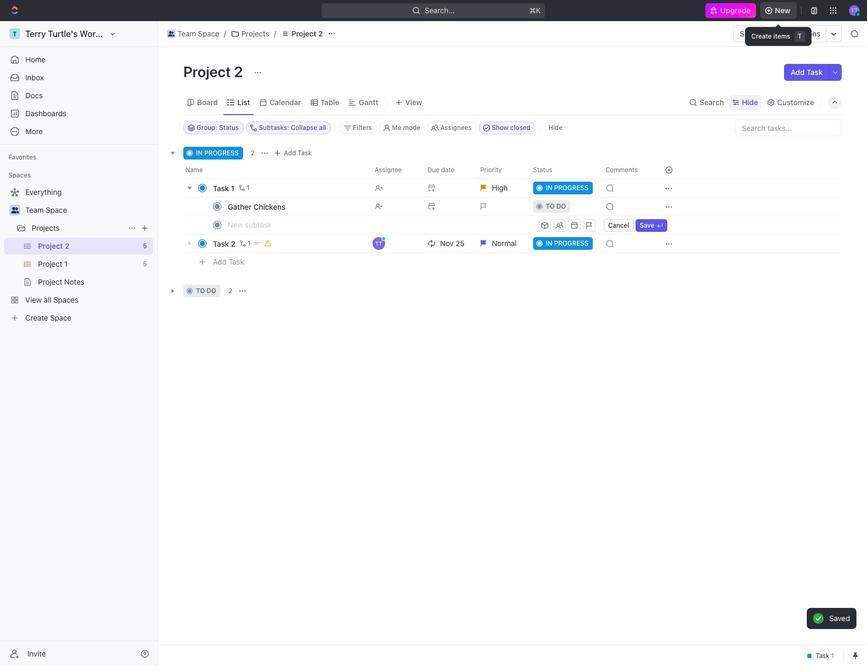 Task type: locate. For each thing, give the bounding box(es) containing it.
2 in progress button from the top
[[527, 234, 600, 253]]

name
[[186, 166, 203, 174]]

in for high
[[546, 184, 553, 192]]

terry turtle's workspace, , element
[[10, 29, 20, 39]]

1 vertical spatial view
[[25, 296, 42, 305]]

high
[[492, 184, 508, 193]]

everything link
[[4, 184, 151, 201]]

status inside status 'dropdown button'
[[534, 166, 553, 174]]

view all spaces link
[[4, 292, 151, 309]]

2 5 from the top
[[143, 260, 147, 268]]

to do down "task 2"
[[196, 287, 216, 295]]

2 vertical spatial add task
[[213, 257, 244, 266]]

in
[[196, 149, 203, 157], [546, 184, 553, 192], [546, 240, 553, 248]]

Search tasks... text field
[[736, 120, 842, 136]]

do
[[557, 203, 567, 211], [207, 287, 216, 295]]

0 horizontal spatial view
[[25, 296, 42, 305]]

date
[[442, 166, 455, 174]]

status
[[219, 124, 239, 132], [534, 166, 553, 174]]

add task down "task 2"
[[213, 257, 244, 266]]

1 button for task 1
[[237, 183, 251, 194]]

t left "terry"
[[13, 30, 17, 38]]

progress down "group: status"
[[205, 149, 239, 157]]

team space
[[178, 29, 219, 38], [25, 206, 67, 215]]

show closed
[[492, 124, 531, 132]]

1 in progress button from the top
[[527, 179, 600, 198]]

1 horizontal spatial project 2
[[184, 63, 246, 80]]

0 vertical spatial project 2 link
[[279, 28, 326, 40]]

project 2 inside sidebar navigation
[[38, 242, 69, 251]]

team space inside sidebar navigation
[[25, 206, 67, 215]]

/
[[224, 29, 226, 38], [274, 29, 276, 38]]

1 vertical spatial spaces
[[53, 296, 79, 305]]

hide right closed
[[549, 124, 563, 132]]

view for view
[[406, 98, 423, 107]]

t inside sidebar navigation
[[13, 30, 17, 38]]

add task button down "task 2"
[[208, 256, 249, 269]]

view inside button
[[406, 98, 423, 107]]

progress down status 'dropdown button'
[[555, 184, 589, 192]]

1 vertical spatial space
[[46, 206, 67, 215]]

1 horizontal spatial add task button
[[271, 147, 316, 160]]

1 vertical spatial project 2 link
[[38, 238, 139, 255]]

team space link inside sidebar navigation
[[25, 202, 151, 219]]

2 horizontal spatial add task button
[[785, 64, 830, 81]]

1 horizontal spatial team space link
[[164, 28, 222, 40]]

1 horizontal spatial all
[[319, 124, 326, 132]]

search...
[[425, 6, 455, 15]]

2 / from the left
[[274, 29, 276, 38]]

New subtask text field
[[228, 216, 537, 233]]

0 horizontal spatial status
[[219, 124, 239, 132]]

2 vertical spatial add task button
[[208, 256, 249, 269]]

save
[[640, 221, 655, 229]]

1 vertical spatial projects link
[[32, 220, 124, 237]]

5
[[143, 242, 147, 250], [143, 260, 147, 268]]

0 horizontal spatial t
[[13, 30, 17, 38]]

save button
[[636, 219, 668, 232]]

favorites button
[[4, 151, 41, 164]]

2 vertical spatial project 2
[[38, 242, 69, 251]]

upgrade link
[[706, 3, 757, 18]]

0 horizontal spatial tt
[[376, 241, 383, 247]]

closed
[[511, 124, 531, 132]]

tree containing everything
[[4, 184, 153, 327]]

in progress button for high
[[527, 179, 600, 198]]

1 button
[[237, 183, 251, 194], [238, 239, 252, 249]]

user group image
[[168, 31, 175, 36], [11, 207, 19, 214]]

0 horizontal spatial project 2
[[38, 242, 69, 251]]

0 vertical spatial to do
[[546, 203, 567, 211]]

⌘k
[[530, 6, 541, 15]]

1 horizontal spatial status
[[534, 166, 553, 174]]

1 horizontal spatial do
[[557, 203, 567, 211]]

add task button up customize
[[785, 64, 830, 81]]

to
[[546, 203, 555, 211], [196, 287, 205, 295]]

all up create space
[[44, 296, 51, 305]]

task
[[807, 68, 823, 77], [298, 149, 312, 157], [213, 184, 229, 193], [213, 239, 229, 248], [229, 257, 244, 266]]

1 inside sidebar navigation
[[64, 260, 68, 269]]

project 2
[[292, 29, 323, 38], [184, 63, 246, 80], [38, 242, 69, 251]]

0 horizontal spatial to
[[196, 287, 205, 295]]

progress for high
[[555, 184, 589, 192]]

1 vertical spatial tt
[[376, 241, 383, 247]]

in progress down "group: status"
[[196, 149, 239, 157]]

0 vertical spatial tt
[[852, 7, 859, 13]]

projects link
[[228, 28, 272, 40], [32, 220, 124, 237]]

do down status 'dropdown button'
[[557, 203, 567, 211]]

5 for 2
[[143, 242, 147, 250]]

name button
[[184, 162, 369, 179]]

2 vertical spatial in progress
[[546, 240, 589, 248]]

1 vertical spatial hide
[[549, 124, 563, 132]]

gantt link
[[357, 95, 379, 110]]

calendar
[[270, 98, 301, 107]]

0 horizontal spatial tt button
[[369, 234, 422, 253]]

in progress down status 'dropdown button'
[[546, 184, 589, 192]]

t right share "button"
[[799, 32, 803, 40]]

0 horizontal spatial team
[[25, 206, 44, 215]]

hide button
[[730, 95, 762, 110]]

tt button
[[847, 2, 864, 19], [369, 234, 422, 253]]

1 vertical spatial 5
[[143, 260, 147, 268]]

1 horizontal spatial add task
[[284, 149, 312, 157]]

view
[[406, 98, 423, 107], [25, 296, 42, 305]]

invite
[[28, 650, 46, 659]]

0 horizontal spatial add
[[213, 257, 227, 266]]

in progress button
[[527, 179, 600, 198], [527, 234, 600, 253]]

5 for 1
[[143, 260, 147, 268]]

1 vertical spatial in progress button
[[527, 234, 600, 253]]

upgrade
[[721, 6, 751, 15]]

0 vertical spatial hide
[[743, 98, 759, 107]]

0 vertical spatial add task button
[[785, 64, 830, 81]]

table
[[321, 98, 340, 107]]

1 vertical spatial in progress
[[546, 184, 589, 192]]

0 horizontal spatial project 2 link
[[38, 238, 139, 255]]

0 vertical spatial tt button
[[847, 2, 864, 19]]

1 horizontal spatial projects link
[[228, 28, 272, 40]]

1 vertical spatial team space link
[[25, 202, 151, 219]]

add
[[791, 68, 805, 77], [284, 149, 296, 157], [213, 257, 227, 266]]

1 vertical spatial user group image
[[11, 207, 19, 214]]

share
[[741, 29, 761, 38]]

1 vertical spatial add
[[284, 149, 296, 157]]

1 vertical spatial do
[[207, 287, 216, 295]]

1 vertical spatial projects
[[32, 224, 60, 233]]

add up customize
[[791, 68, 805, 77]]

2 horizontal spatial add
[[791, 68, 805, 77]]

1 horizontal spatial to
[[546, 203, 555, 211]]

1 vertical spatial in
[[546, 184, 553, 192]]

0 vertical spatial team
[[178, 29, 196, 38]]

0 vertical spatial spaces
[[8, 171, 31, 179]]

to inside 'dropdown button'
[[546, 203, 555, 211]]

0 horizontal spatial projects
[[32, 224, 60, 233]]

status up to do 'dropdown button'
[[534, 166, 553, 174]]

add task button up 'name' dropdown button
[[271, 147, 316, 160]]

2 horizontal spatial add task
[[791, 68, 823, 77]]

in progress down to do 'dropdown button'
[[546, 240, 589, 248]]

in up name
[[196, 149, 203, 157]]

to do
[[546, 203, 567, 211], [196, 287, 216, 295]]

1 vertical spatial to do
[[196, 287, 216, 295]]

space
[[198, 29, 219, 38], [46, 206, 67, 215], [50, 314, 71, 323]]

1 horizontal spatial user group image
[[168, 31, 175, 36]]

view up mode
[[406, 98, 423, 107]]

0 vertical spatial do
[[557, 203, 567, 211]]

1 vertical spatial team space
[[25, 206, 67, 215]]

1 button up gather
[[237, 183, 251, 194]]

gather chickens
[[228, 202, 286, 211]]

view up create
[[25, 296, 42, 305]]

project notes
[[38, 278, 84, 287]]

tt
[[852, 7, 859, 13], [376, 241, 383, 247]]

add task up customize
[[791, 68, 823, 77]]

1 vertical spatial team
[[25, 206, 44, 215]]

projects
[[242, 29, 270, 38], [32, 224, 60, 233]]

spaces
[[8, 171, 31, 179], [53, 296, 79, 305]]

turtle's
[[48, 29, 78, 39]]

1 / from the left
[[224, 29, 226, 38]]

0 vertical spatial team space
[[178, 29, 219, 38]]

group: status
[[197, 124, 239, 132]]

0 horizontal spatial all
[[44, 296, 51, 305]]

add down "task 2"
[[213, 257, 227, 266]]

1 vertical spatial add task
[[284, 149, 312, 157]]

inbox
[[25, 73, 44, 82]]

1 vertical spatial progress
[[555, 184, 589, 192]]

hide right search
[[743, 98, 759, 107]]

1 horizontal spatial /
[[274, 29, 276, 38]]

status right group:
[[219, 124, 239, 132]]

1 horizontal spatial add
[[284, 149, 296, 157]]

view for view all spaces
[[25, 296, 42, 305]]

tree
[[4, 184, 153, 327]]

0 vertical spatial 1 button
[[237, 183, 251, 194]]

0 vertical spatial user group image
[[168, 31, 175, 36]]

task up customize
[[807, 68, 823, 77]]

automations
[[777, 29, 821, 38]]

in progress button for normal
[[527, 234, 600, 253]]

1 button right "task 2"
[[238, 239, 252, 249]]

0 horizontal spatial projects link
[[32, 220, 124, 237]]

task down collapse
[[298, 149, 312, 157]]

notes
[[64, 278, 84, 287]]

1 vertical spatial 1 button
[[238, 239, 252, 249]]

all right collapse
[[319, 124, 326, 132]]

1 5 from the top
[[143, 242, 147, 250]]

2 vertical spatial progress
[[555, 240, 589, 248]]

chickens
[[254, 202, 286, 211]]

in down to do 'dropdown button'
[[546, 240, 553, 248]]

priority button
[[474, 162, 527, 179]]

project 1 link
[[38, 256, 139, 273]]

projects link inside tree
[[32, 220, 124, 237]]

new
[[776, 6, 791, 15]]

0 horizontal spatial hide
[[549, 124, 563, 132]]

cancel button
[[605, 219, 634, 232]]

0 vertical spatial team space link
[[164, 28, 222, 40]]

t
[[13, 30, 17, 38], [799, 32, 803, 40]]

1 vertical spatial status
[[534, 166, 553, 174]]

sidebar navigation
[[0, 21, 160, 667]]

add up 'name' dropdown button
[[284, 149, 296, 157]]

comments
[[606, 166, 638, 174]]

0 vertical spatial add
[[791, 68, 805, 77]]

assignee
[[375, 166, 402, 174]]

1 horizontal spatial view
[[406, 98, 423, 107]]

terry
[[25, 29, 46, 39]]

0 horizontal spatial spaces
[[8, 171, 31, 179]]

1 vertical spatial all
[[44, 296, 51, 305]]

0 horizontal spatial user group image
[[11, 207, 19, 214]]

task up gather
[[213, 184, 229, 193]]

1 horizontal spatial projects
[[242, 29, 270, 38]]

progress down to do 'dropdown button'
[[555, 240, 589, 248]]

0 horizontal spatial add task
[[213, 257, 244, 266]]

1 vertical spatial project 2
[[184, 63, 246, 80]]

add task down subtasks: collapse all
[[284, 149, 312, 157]]

to do down status 'dropdown button'
[[546, 203, 567, 211]]

2
[[319, 29, 323, 38], [234, 63, 243, 80], [251, 149, 255, 157], [231, 239, 236, 248], [65, 242, 69, 251], [229, 287, 232, 295]]

in for normal
[[546, 240, 553, 248]]

0 vertical spatial to
[[546, 203, 555, 211]]

1 horizontal spatial project 2 link
[[279, 28, 326, 40]]

spaces down favorites button
[[8, 171, 31, 179]]

2 vertical spatial in
[[546, 240, 553, 248]]

spaces down 'project notes'
[[53, 296, 79, 305]]

0 vertical spatial project 2
[[292, 29, 323, 38]]

0 horizontal spatial team space link
[[25, 202, 151, 219]]

progress
[[205, 149, 239, 157], [555, 184, 589, 192], [555, 240, 589, 248]]

view inside sidebar navigation
[[25, 296, 42, 305]]

due date button
[[422, 162, 474, 179]]

automations button
[[772, 26, 827, 42]]

0 horizontal spatial to do
[[196, 287, 216, 295]]

do down "task 2"
[[207, 287, 216, 295]]

project 2 link
[[279, 28, 326, 40], [38, 238, 139, 255]]

in down status 'dropdown button'
[[546, 184, 553, 192]]

1 horizontal spatial to do
[[546, 203, 567, 211]]

1 horizontal spatial hide
[[743, 98, 759, 107]]

0 vertical spatial add task
[[791, 68, 823, 77]]

1 horizontal spatial team space
[[178, 29, 219, 38]]

add task
[[791, 68, 823, 77], [284, 149, 312, 157], [213, 257, 244, 266]]



Task type: vqa. For each thing, say whether or not it's contained in the screenshot.
Gary Orlando's Workspace, , Element
no



Task type: describe. For each thing, give the bounding box(es) containing it.
add task for top the add task button
[[791, 68, 823, 77]]

2 vertical spatial space
[[50, 314, 71, 323]]

hide inside button
[[549, 124, 563, 132]]

new button
[[761, 2, 798, 19]]

2 inside tree
[[65, 242, 69, 251]]

show
[[492, 124, 509, 132]]

inbox link
[[4, 69, 153, 86]]

projects inside sidebar navigation
[[32, 224, 60, 233]]

0 vertical spatial projects
[[242, 29, 270, 38]]

due date
[[428, 166, 455, 174]]

1 horizontal spatial tt
[[852, 7, 859, 13]]

priority
[[481, 166, 502, 174]]

create space
[[25, 314, 71, 323]]

task 2
[[213, 239, 236, 248]]

due
[[428, 166, 440, 174]]

user group image inside the team space link
[[168, 31, 175, 36]]

me
[[392, 124, 402, 132]]

0 vertical spatial status
[[219, 124, 239, 132]]

gather
[[228, 202, 252, 211]]

in progress for high
[[546, 184, 589, 192]]

task 1
[[213, 184, 235, 193]]

gantt
[[359, 98, 379, 107]]

2 horizontal spatial project 2
[[292, 29, 323, 38]]

assignee button
[[369, 162, 422, 179]]

0 vertical spatial space
[[198, 29, 219, 38]]

0 vertical spatial progress
[[205, 149, 239, 157]]

create
[[25, 314, 48, 323]]

0 vertical spatial projects link
[[228, 28, 272, 40]]

assignees button
[[428, 122, 477, 134]]

subtasks: collapse all
[[259, 124, 326, 132]]

collapse
[[291, 124, 318, 132]]

0 vertical spatial in
[[196, 149, 203, 157]]

hide button
[[545, 122, 567, 134]]

hide inside dropdown button
[[743, 98, 759, 107]]

team inside tree
[[25, 206, 44, 215]]

me mode button
[[379, 122, 425, 134]]

do inside 'dropdown button'
[[557, 203, 567, 211]]

filters button
[[340, 122, 377, 134]]

in progress for normal
[[546, 240, 589, 248]]

favorites
[[8, 153, 36, 161]]

group:
[[197, 124, 218, 132]]

saved
[[830, 615, 851, 624]]

0 vertical spatial all
[[319, 124, 326, 132]]

1 button for task 2
[[238, 239, 252, 249]]

high button
[[474, 179, 527, 198]]

table link
[[319, 95, 340, 110]]

1 vertical spatial add task button
[[271, 147, 316, 160]]

1 vertical spatial to
[[196, 287, 205, 295]]

search button
[[687, 95, 728, 110]]

to do inside to do 'dropdown button'
[[546, 203, 567, 211]]

1 vertical spatial tt button
[[369, 234, 422, 253]]

task down gather
[[213, 239, 229, 248]]

project 1
[[38, 260, 68, 269]]

search
[[700, 98, 725, 107]]

share button
[[734, 25, 767, 42]]

normal button
[[474, 234, 527, 253]]

create space link
[[4, 310, 151, 327]]

0 horizontal spatial do
[[207, 287, 216, 295]]

normal
[[492, 239, 517, 248]]

filters
[[353, 124, 372, 132]]

status button
[[527, 162, 600, 179]]

list link
[[235, 95, 250, 110]]

0 horizontal spatial add task button
[[208, 256, 249, 269]]

all inside sidebar navigation
[[44, 296, 51, 305]]

docs
[[25, 91, 43, 100]]

assignees
[[441, 124, 472, 132]]

1 horizontal spatial t
[[799, 32, 803, 40]]

view all spaces
[[25, 296, 79, 305]]

me mode
[[392, 124, 421, 132]]

calendar link
[[268, 95, 301, 110]]

mode
[[404, 124, 421, 132]]

customize
[[778, 98, 815, 107]]

to do button
[[527, 197, 600, 216]]

view button
[[392, 95, 426, 110]]

gather chickens link
[[225, 199, 367, 214]]

docs link
[[4, 87, 153, 104]]

user group image inside tree
[[11, 207, 19, 214]]

tree inside sidebar navigation
[[4, 184, 153, 327]]

0 vertical spatial in progress
[[196, 149, 239, 157]]

everything
[[25, 188, 62, 197]]

view button
[[392, 90, 426, 115]]

cancel
[[609, 221, 630, 229]]

task down "task 2"
[[229, 257, 244, 266]]

terry turtle's workspace
[[25, 29, 124, 39]]

more button
[[4, 123, 153, 140]]

customize button
[[764, 95, 818, 110]]

progress for normal
[[555, 240, 589, 248]]

dashboards link
[[4, 105, 153, 122]]

board link
[[195, 95, 218, 110]]

list
[[238, 98, 250, 107]]

home link
[[4, 51, 153, 68]]

1 horizontal spatial team
[[178, 29, 196, 38]]

subtasks:
[[259, 124, 289, 132]]

more
[[25, 127, 43, 136]]

board
[[197, 98, 218, 107]]

workspace
[[80, 29, 124, 39]]

project notes link
[[38, 274, 151, 291]]

add task for leftmost the add task button
[[213, 257, 244, 266]]

comments button
[[600, 162, 653, 179]]

show closed button
[[479, 122, 536, 134]]



